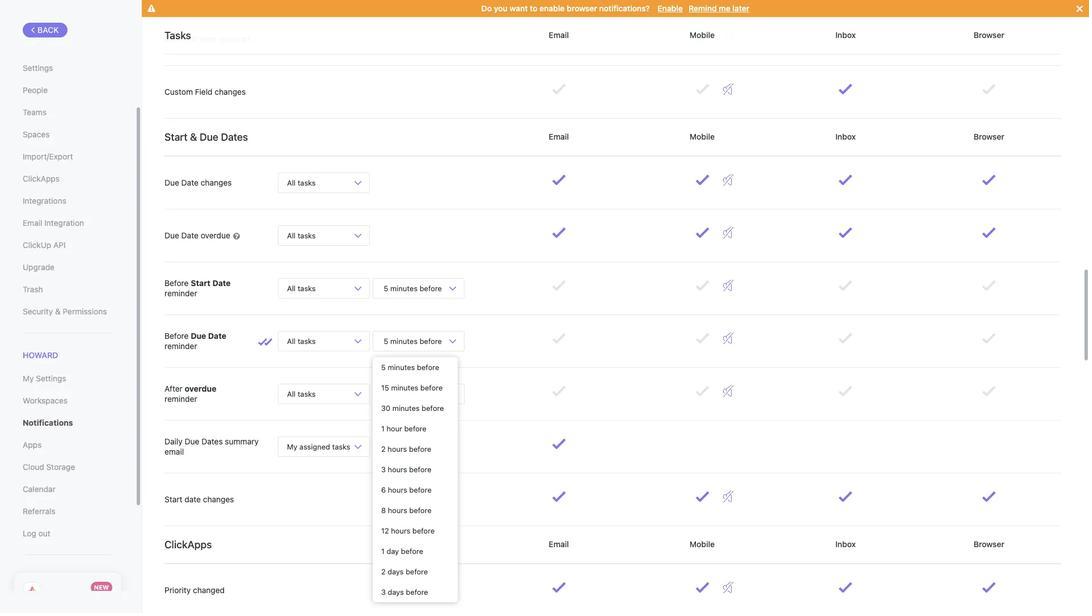 Task type: describe. For each thing, give the bounding box(es) containing it.
my settings
[[23, 374, 66, 383]]

later
[[733, 3, 750, 13]]

item
[[201, 34, 217, 44]]

4 off image from the top
[[724, 280, 734, 291]]

browser for tasks
[[972, 30, 1007, 40]]

3 for 3 hours before
[[381, 465, 386, 474]]

overdue inside after overdue reminder
[[185, 384, 217, 393]]

import/export
[[23, 152, 73, 161]]

6 off image from the top
[[724, 491, 734, 502]]

1 off image from the top
[[724, 83, 734, 95]]

my for my assigned tasks
[[287, 442, 298, 451]]

my for my settings
[[23, 374, 34, 383]]

due inside before due date reminder
[[191, 331, 206, 341]]

2 days before
[[381, 567, 428, 576]]

1 all tasks from the top
[[287, 178, 316, 187]]

30 minutes before
[[381, 404, 444, 413]]

resolved
[[219, 34, 250, 44]]

1 vertical spatial settings
[[36, 374, 66, 383]]

do
[[482, 3, 492, 13]]

inbox for tasks
[[834, 30, 859, 40]]

notifications?
[[600, 3, 650, 13]]

custom
[[165, 87, 193, 96]]

browser for clickapps
[[972, 539, 1007, 549]]

priority changed
[[165, 585, 225, 595]]

after overdue reminder
[[165, 384, 217, 404]]

permissions
[[63, 307, 107, 316]]

browser
[[567, 3, 598, 13]]

reminder for due date
[[165, 341, 197, 351]]

referrals link
[[23, 502, 113, 521]]

4 all from the top
[[287, 336, 296, 345]]

8 hours before
[[381, 506, 432, 515]]

after
[[165, 384, 183, 393]]

trash link
[[23, 280, 113, 299]]

daily
[[165, 436, 183, 446]]

15
[[381, 383, 389, 392]]

2 off image from the top
[[724, 385, 734, 397]]

before for before due date reminder
[[165, 331, 189, 341]]

dates inside "daily due dates summary email"
[[202, 436, 223, 446]]

3 off image from the top
[[724, 227, 734, 238]]

3 all tasks from the top
[[287, 284, 316, 293]]

date inside before start date reminder
[[213, 278, 231, 288]]

3 hours before
[[381, 465, 432, 474]]

before for before start date reminder
[[165, 278, 189, 288]]

custom field changes
[[165, 87, 246, 96]]

changes for start date changes
[[203, 494, 234, 504]]

& for start
[[190, 131, 197, 143]]

clickup api link
[[23, 236, 113, 255]]

daily due dates summary email
[[165, 436, 259, 456]]

checklist
[[165, 34, 199, 44]]

people
[[23, 85, 48, 95]]

me
[[719, 3, 731, 13]]

5 all from the top
[[287, 389, 296, 398]]

changes for due date changes
[[201, 178, 232, 187]]

enable
[[658, 3, 683, 13]]

15 minutes before
[[381, 383, 443, 392]]

apps link
[[23, 436, 113, 455]]

am
[[425, 440, 440, 449]]

assigned
[[300, 442, 330, 451]]

6 hours before
[[381, 485, 432, 494]]

email integration link
[[23, 213, 113, 233]]

1 for 1 day before
[[381, 547, 385, 556]]

email integration
[[23, 218, 84, 228]]

0 vertical spatial dates
[[221, 131, 248, 143]]

2 for 2 days before
[[381, 567, 386, 576]]

hours for 12
[[391, 526, 411, 535]]

2 for 2 hours before
[[381, 445, 386, 454]]

want
[[510, 3, 528, 13]]

calendar link
[[23, 480, 113, 499]]

security & permissions
[[23, 307, 107, 316]]

1 for 1 hour before
[[381, 424, 385, 433]]

5 off image from the top
[[724, 333, 734, 344]]

2 all from the top
[[287, 231, 296, 240]]

1 all from the top
[[287, 178, 296, 187]]

12 hours before
[[381, 526, 435, 535]]

5 minutes after
[[382, 389, 438, 398]]

storage
[[46, 462, 75, 472]]

due date overdue
[[165, 230, 233, 240]]

3 all from the top
[[287, 284, 296, 293]]

:
[[395, 439, 397, 449]]

referrals
[[23, 506, 55, 516]]

import/export link
[[23, 147, 113, 166]]

log
[[23, 529, 36, 538]]

checklist item resolved
[[165, 34, 250, 44]]

changes for custom field changes
[[215, 87, 246, 96]]

security & permissions link
[[23, 302, 113, 321]]

before start date reminder
[[165, 278, 231, 298]]

log out
[[23, 529, 50, 538]]

new
[[94, 584, 109, 591]]

log out link
[[23, 524, 113, 543]]

inbox for clickapps
[[834, 539, 859, 549]]

email
[[165, 447, 184, 456]]

0 vertical spatial overdue
[[201, 230, 230, 240]]

start & due dates
[[165, 131, 248, 143]]

hour
[[387, 424, 403, 433]]

upgrade link
[[23, 258, 113, 277]]

browser for start & due dates
[[972, 132, 1007, 141]]

1 day before
[[381, 547, 424, 556]]

due inside "daily due dates summary email"
[[185, 436, 199, 446]]

priority
[[165, 585, 191, 595]]

clickup api
[[23, 240, 66, 250]]

mobile for tasks
[[688, 30, 717, 40]]

2 off image from the top
[[724, 174, 734, 186]]

settings link
[[23, 58, 113, 78]]

notifications link
[[23, 413, 113, 433]]

email for clickapps
[[547, 539, 571, 549]]

howard
[[23, 350, 58, 360]]

changed
[[193, 585, 225, 595]]

cloud storage link
[[23, 458, 113, 477]]



Task type: locate. For each thing, give the bounding box(es) containing it.
1 vertical spatial start
[[191, 278, 211, 288]]

hours for 2
[[388, 445, 407, 454]]

1 vertical spatial 5 minutes before
[[382, 336, 444, 345]]

5 minutes before for minutes
[[381, 363, 440, 372]]

5 minutes before
[[382, 284, 444, 293], [382, 336, 444, 345], [381, 363, 440, 372]]

do you want to enable browser notifications? enable remind me later
[[482, 3, 750, 13]]

off image
[[724, 31, 734, 42], [724, 174, 734, 186], [724, 227, 734, 238], [724, 280, 734, 291], [724, 333, 734, 344], [724, 491, 734, 502], [724, 582, 734, 593]]

& for security
[[55, 307, 61, 316]]

date down start & due dates
[[181, 178, 199, 187]]

date
[[185, 494, 201, 504]]

3 days before
[[381, 588, 428, 597]]

clickapps up the integrations
[[23, 174, 60, 183]]

reminder down after at left
[[165, 394, 197, 404]]

7 off image from the top
[[724, 582, 734, 593]]

& inside security & permissions link
[[55, 307, 61, 316]]

mobile for clickapps
[[688, 539, 717, 549]]

0 vertical spatial before
[[165, 278, 189, 288]]

0 vertical spatial changes
[[215, 87, 246, 96]]

start inside before start date reminder
[[191, 278, 211, 288]]

0 horizontal spatial my
[[23, 374, 34, 383]]

start down due date overdue
[[191, 278, 211, 288]]

off image
[[724, 83, 734, 95], [724, 385, 734, 397]]

2 vertical spatial reminder
[[165, 394, 197, 404]]

5 all tasks from the top
[[287, 389, 316, 398]]

None text field
[[373, 437, 395, 454], [397, 437, 418, 454], [373, 437, 395, 454], [397, 437, 418, 454]]

0 vertical spatial settings
[[23, 63, 53, 73]]

3 mobile from the top
[[688, 539, 717, 549]]

days down day on the left of the page
[[388, 567, 404, 576]]

inbox for start & due dates
[[834, 132, 859, 141]]

5 minutes before for tasks
[[382, 284, 444, 293]]

before inside before due date reminder
[[165, 331, 189, 341]]

back link
[[23, 23, 67, 37]]

after
[[420, 389, 436, 398]]

1 vertical spatial browser
[[972, 132, 1007, 141]]

integrations link
[[23, 191, 113, 211]]

start for &
[[165, 131, 188, 143]]

0 vertical spatial reminder
[[165, 288, 197, 298]]

1 vertical spatial off image
[[724, 385, 734, 397]]

2 3 from the top
[[381, 588, 386, 597]]

calendar
[[23, 484, 56, 494]]

dates down custom field changes on the left top
[[221, 131, 248, 143]]

date down before start date reminder
[[208, 331, 227, 341]]

3 reminder from the top
[[165, 394, 197, 404]]

1 vertical spatial changes
[[201, 178, 232, 187]]

settings
[[23, 63, 53, 73], [36, 374, 66, 383]]

3 inbox from the top
[[834, 539, 859, 549]]

0 vertical spatial 2
[[381, 445, 386, 454]]

1 vertical spatial inbox
[[834, 132, 859, 141]]

1 horizontal spatial &
[[190, 131, 197, 143]]

clickapps down date on the left of the page
[[165, 538, 212, 550]]

1 vertical spatial mobile
[[688, 132, 717, 141]]

2 all tasks from the top
[[287, 231, 316, 240]]

integration
[[44, 218, 84, 228]]

clickup
[[23, 240, 51, 250]]

days
[[388, 567, 404, 576], [388, 588, 404, 597]]

mobile for start & due dates
[[688, 132, 717, 141]]

reminder inside after overdue reminder
[[165, 394, 197, 404]]

0 vertical spatial 3
[[381, 465, 386, 474]]

upgrade
[[23, 262, 54, 272]]

out
[[38, 529, 50, 538]]

3 browser from the top
[[972, 539, 1007, 549]]

before inside before start date reminder
[[165, 278, 189, 288]]

reminder inside before due date reminder
[[165, 341, 197, 351]]

settings up workspaces
[[36, 374, 66, 383]]

reminder
[[165, 288, 197, 298], [165, 341, 197, 351], [165, 394, 197, 404]]

dates left summary
[[202, 436, 223, 446]]

0 vertical spatial clickapps
[[23, 174, 60, 183]]

2 hours before
[[381, 445, 432, 454]]

30
[[381, 404, 391, 413]]

1 vertical spatial reminder
[[165, 341, 197, 351]]

remind
[[689, 3, 717, 13]]

1 vertical spatial 3
[[381, 588, 386, 597]]

days down 2 days before
[[388, 588, 404, 597]]

my assigned tasks
[[287, 442, 351, 451]]

2 days from the top
[[388, 588, 404, 597]]

inbox
[[834, 30, 859, 40], [834, 132, 859, 141], [834, 539, 859, 549]]

2 left :
[[381, 445, 386, 454]]

date up before start date reminder
[[181, 230, 199, 240]]

3 up 6
[[381, 465, 386, 474]]

2 reminder from the top
[[165, 341, 197, 351]]

date
[[181, 178, 199, 187], [181, 230, 199, 240], [213, 278, 231, 288], [208, 331, 227, 341]]

8
[[381, 506, 386, 515]]

1 3 from the top
[[381, 465, 386, 474]]

teams
[[23, 107, 47, 117]]

1 vertical spatial 2
[[381, 567, 386, 576]]

1 horizontal spatial my
[[287, 442, 298, 451]]

5
[[384, 284, 389, 293], [384, 336, 389, 345], [381, 363, 386, 372], [384, 389, 389, 398]]

integrations
[[23, 196, 66, 206]]

before down due date overdue
[[165, 278, 189, 288]]

cloud
[[23, 462, 44, 472]]

1 vertical spatial overdue
[[185, 384, 217, 393]]

email for tasks
[[547, 30, 571, 40]]

& right security
[[55, 307, 61, 316]]

2 2 from the top
[[381, 567, 386, 576]]

2 vertical spatial changes
[[203, 494, 234, 504]]

1 horizontal spatial clickapps
[[165, 538, 212, 550]]

summary
[[225, 436, 259, 446]]

my settings link
[[23, 369, 113, 388]]

email
[[547, 30, 571, 40], [547, 132, 571, 141], [23, 218, 42, 228], [547, 539, 571, 549]]

people link
[[23, 81, 113, 100]]

2 inbox from the top
[[834, 132, 859, 141]]

to
[[530, 3, 538, 13]]

0 vertical spatial 5 minutes before
[[382, 284, 444, 293]]

1 mobile from the top
[[688, 30, 717, 40]]

field
[[195, 87, 213, 96]]

0 vertical spatial &
[[190, 131, 197, 143]]

security
[[23, 307, 53, 316]]

tasks
[[298, 178, 316, 187], [298, 231, 316, 240], [298, 284, 316, 293], [298, 336, 316, 345], [298, 389, 316, 398], [332, 442, 351, 451]]

changes down start & due dates
[[201, 178, 232, 187]]

2 vertical spatial browser
[[972, 539, 1007, 549]]

start date changes
[[165, 494, 234, 504]]

workspaces link
[[23, 391, 113, 411]]

changes right date on the left of the page
[[203, 494, 234, 504]]

tasks
[[165, 29, 191, 41]]

0 horizontal spatial &
[[55, 307, 61, 316]]

0 vertical spatial browser
[[972, 30, 1007, 40]]

dates
[[221, 131, 248, 143], [202, 436, 223, 446]]

date inside before due date reminder
[[208, 331, 227, 341]]

browser
[[972, 30, 1007, 40], [972, 132, 1007, 141], [972, 539, 1007, 549]]

2 mobile from the top
[[688, 132, 717, 141]]

you
[[494, 3, 508, 13]]

trash
[[23, 284, 43, 294]]

spaces
[[23, 129, 50, 139]]

overdue down due date changes
[[201, 230, 230, 240]]

enable
[[540, 3, 565, 13]]

0 vertical spatial mobile
[[688, 30, 717, 40]]

api
[[53, 240, 66, 250]]

2 vertical spatial start
[[165, 494, 183, 504]]

spaces link
[[23, 125, 113, 144]]

hours down the hour
[[388, 445, 407, 454]]

2 down 1 day before
[[381, 567, 386, 576]]

start for date
[[165, 494, 183, 504]]

hours for 3
[[388, 465, 408, 474]]

1 hour before
[[381, 424, 427, 433]]

before down before start date reminder
[[165, 331, 189, 341]]

day
[[387, 547, 399, 556]]

1 1 from the top
[[381, 424, 385, 433]]

reminder for start date
[[165, 288, 197, 298]]

1 vertical spatial before
[[165, 331, 189, 341]]

all tasks
[[287, 178, 316, 187], [287, 231, 316, 240], [287, 284, 316, 293], [287, 336, 316, 345], [287, 389, 316, 398]]

overdue
[[201, 230, 230, 240], [185, 384, 217, 393]]

&
[[190, 131, 197, 143], [55, 307, 61, 316]]

start left date on the left of the page
[[165, 494, 183, 504]]

2 vertical spatial inbox
[[834, 539, 859, 549]]

hours for 6
[[388, 485, 408, 494]]

hours right 8
[[388, 506, 408, 515]]

2
[[381, 445, 386, 454], [381, 567, 386, 576]]

email for start & due dates
[[547, 132, 571, 141]]

1 inbox from the top
[[834, 30, 859, 40]]

1 2 from the top
[[381, 445, 386, 454]]

0 vertical spatial 1
[[381, 424, 385, 433]]

0 vertical spatial inbox
[[834, 30, 859, 40]]

2 vertical spatial 5 minutes before
[[381, 363, 440, 372]]

email inside email integration link
[[23, 218, 42, 228]]

days for 2
[[388, 567, 404, 576]]

back
[[37, 25, 59, 35]]

hours for 8
[[388, 506, 408, 515]]

changes right field
[[215, 87, 246, 96]]

12
[[381, 526, 389, 535]]

hours down 2 hours before
[[388, 465, 408, 474]]

overdue right after at left
[[185, 384, 217, 393]]

due date changes
[[165, 178, 232, 187]]

0 horizontal spatial clickapps
[[23, 174, 60, 183]]

before
[[420, 284, 442, 293], [420, 336, 442, 345], [417, 363, 440, 372], [421, 383, 443, 392], [422, 404, 444, 413], [405, 424, 427, 433], [409, 445, 432, 454], [410, 465, 432, 474], [410, 485, 432, 494], [410, 506, 432, 515], [413, 526, 435, 535], [401, 547, 424, 556], [406, 567, 428, 576], [406, 588, 428, 597]]

1 left day on the left of the page
[[381, 547, 385, 556]]

6
[[381, 485, 386, 494]]

1 browser from the top
[[972, 30, 1007, 40]]

start down custom
[[165, 131, 188, 143]]

days for 3
[[388, 588, 404, 597]]

before due date reminder
[[165, 331, 227, 351]]

teams link
[[23, 103, 113, 122]]

date down due date overdue
[[213, 278, 231, 288]]

0 vertical spatial off image
[[724, 83, 734, 95]]

1 vertical spatial dates
[[202, 436, 223, 446]]

clickapps link
[[23, 169, 113, 188]]

before
[[165, 278, 189, 288], [165, 331, 189, 341]]

apps
[[23, 440, 42, 450]]

cloud storage
[[23, 462, 75, 472]]

1 vertical spatial &
[[55, 307, 61, 316]]

1 reminder from the top
[[165, 288, 197, 298]]

reminder up after at left
[[165, 341, 197, 351]]

1 off image from the top
[[724, 31, 734, 42]]

my down howard
[[23, 374, 34, 383]]

1 vertical spatial my
[[287, 442, 298, 451]]

clickapps inside clickapps link
[[23, 174, 60, 183]]

settings up people
[[23, 63, 53, 73]]

2 vertical spatial mobile
[[688, 539, 717, 549]]

1 vertical spatial 1
[[381, 547, 385, 556]]

my
[[23, 374, 34, 383], [287, 442, 298, 451]]

2 browser from the top
[[972, 132, 1007, 141]]

0 vertical spatial days
[[388, 567, 404, 576]]

my left assigned
[[287, 442, 298, 451]]

hours right 12 at the left bottom of page
[[391, 526, 411, 535]]

4 all tasks from the top
[[287, 336, 316, 345]]

2 1 from the top
[[381, 547, 385, 556]]

reminder up before due date reminder
[[165, 288, 197, 298]]

0 vertical spatial my
[[23, 374, 34, 383]]

2 before from the top
[[165, 331, 189, 341]]

reminder inside before start date reminder
[[165, 288, 197, 298]]

notifications
[[23, 418, 73, 428]]

3 for 3 days before
[[381, 588, 386, 597]]

& up due date changes
[[190, 131, 197, 143]]

1 days from the top
[[388, 567, 404, 576]]

hours
[[388, 445, 407, 454], [388, 465, 408, 474], [388, 485, 408, 494], [388, 506, 408, 515], [391, 526, 411, 535]]

1
[[381, 424, 385, 433], [381, 547, 385, 556]]

start
[[165, 131, 188, 143], [191, 278, 211, 288], [165, 494, 183, 504]]

1 left the hour
[[381, 424, 385, 433]]

1 vertical spatial clickapps
[[165, 538, 212, 550]]

1 vertical spatial days
[[388, 588, 404, 597]]

hours right 6
[[388, 485, 408, 494]]

3 down 2 days before
[[381, 588, 386, 597]]

0 vertical spatial start
[[165, 131, 188, 143]]

1 before from the top
[[165, 278, 189, 288]]



Task type: vqa. For each thing, say whether or not it's contained in the screenshot.
the Sidebar "navigation"
no



